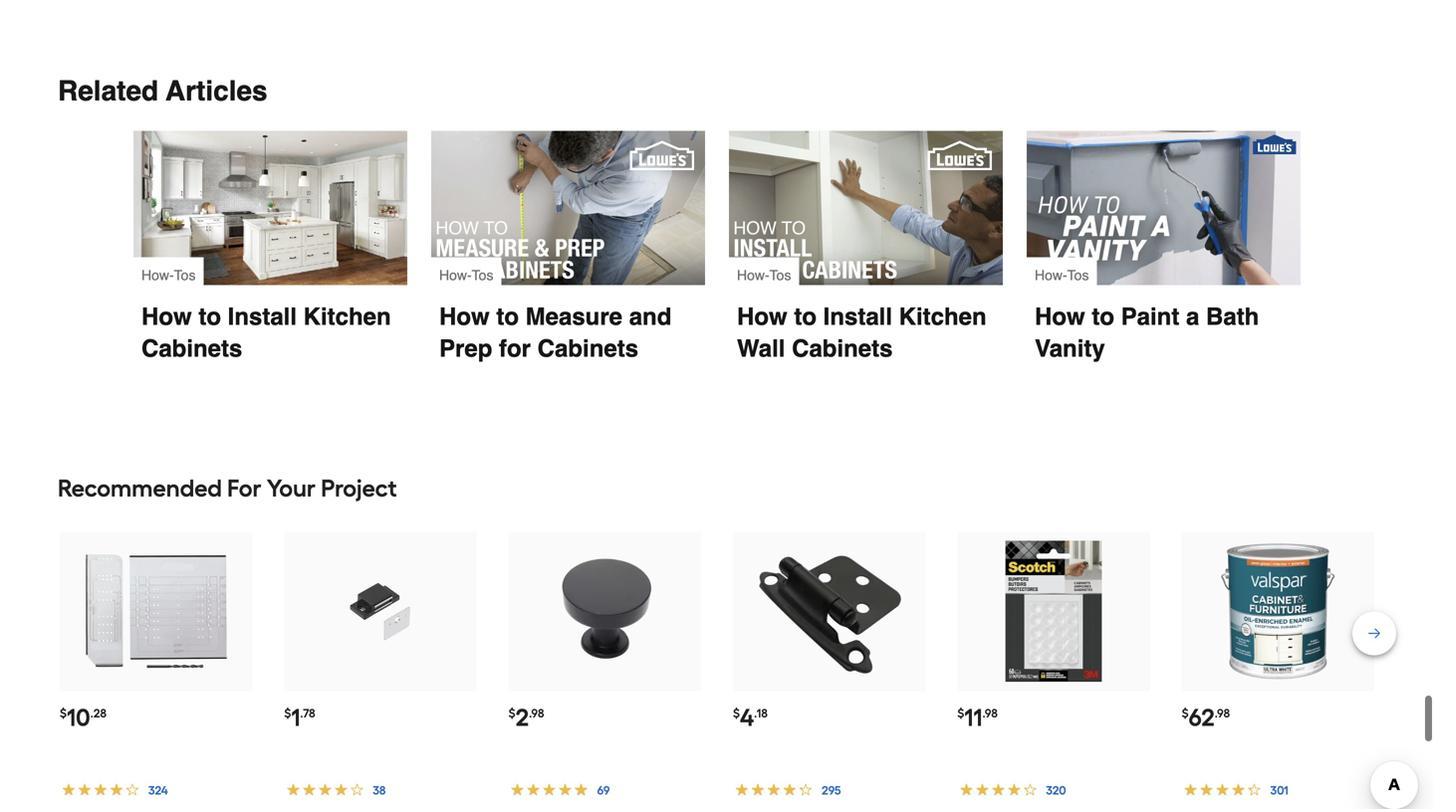 Task type: describe. For each thing, give the bounding box(es) containing it.
related articles
[[58, 73, 268, 105]]

$ for 11
[[958, 705, 965, 719]]

.28
[[90, 705, 107, 719]]

$ for 4
[[733, 705, 740, 719]]

tos for how to measure and prep for cabinets
[[472, 265, 494, 281]]

.98 for 11
[[983, 705, 998, 719]]

$ 2 .98
[[509, 702, 544, 731]]

bath
[[1206, 301, 1259, 329]]

how-tos for how to install kitchen cabinets
[[141, 265, 196, 281]]

for
[[499, 333, 531, 360]]

install for wall
[[823, 301, 893, 329]]

your
[[267, 472, 316, 501]]

kitchen for how to install kitchen cabinets
[[303, 301, 391, 329]]

scotch 60-pack round rubber cabinet bumpers image
[[977, 533, 1131, 687]]

liberty alignright clear mounting template image
[[79, 533, 233, 687]]

cabinets inside how to install kitchen wall cabinets
[[792, 333, 893, 360]]

wall
[[737, 333, 785, 360]]

to for prep
[[496, 301, 519, 329]]

$ for 10
[[60, 705, 67, 719]]

recommended
[[58, 472, 222, 501]]

how- for how to measure and prep for cabinets
[[439, 265, 472, 281]]

cabinets inside the how to install kitchen cabinets
[[141, 333, 242, 360]]

kitchen for how to install kitchen wall cabinets
[[899, 301, 987, 329]]

how for how to paint a bath vanity
[[1035, 301, 1085, 329]]

.98 for 62
[[1215, 705, 1230, 719]]

to for bath
[[1092, 301, 1115, 329]]

$ for 62
[[1182, 705, 1189, 719]]

a video showing how to paint a vanity. image
[[1027, 129, 1301, 283]]

richelieu 19-mm black magnetic catch cabinet latch image
[[303, 533, 458, 687]]

and
[[629, 301, 672, 329]]

reliabilt 2-pack adjustable overlay 200-degree opening matte black self-closing overlay cabinet hinge image
[[752, 533, 906, 687]]

$ 11 .98
[[958, 702, 998, 731]]

recommended for your project heading
[[58, 467, 1377, 506]]

install for cabinets
[[228, 301, 297, 329]]

how-tos for how to install kitchen wall cabinets
[[737, 265, 791, 281]]

tos for how to install kitchen cabinets
[[174, 265, 196, 281]]

1
[[291, 702, 300, 731]]

10
[[67, 702, 90, 731]]

vanity
[[1035, 333, 1105, 360]]

valspar semi-gloss tintable cabinet and furniture paint enamel (1-gallon) image
[[1201, 533, 1355, 687]]

.18
[[754, 705, 768, 719]]



Task type: locate. For each thing, give the bounding box(es) containing it.
3 how-tos from the left
[[737, 265, 791, 281]]

cabinets
[[141, 333, 242, 360], [538, 333, 639, 360], [792, 333, 893, 360]]

2 how from the left
[[439, 301, 490, 329]]

2 install from the left
[[823, 301, 893, 329]]

tos for how to paint a bath vanity
[[1068, 265, 1089, 281]]

1 how-tos from the left
[[141, 265, 196, 281]]

how to measure and prep for cabinets
[[439, 301, 678, 360]]

.98 for 2
[[529, 705, 544, 719]]

3 $ from the left
[[509, 705, 516, 719]]

how for how to measure and prep for cabinets
[[439, 301, 490, 329]]

to inside the how to paint a bath vanity
[[1092, 301, 1115, 329]]

1 to from the left
[[199, 301, 221, 329]]

how- for how to install kitchen cabinets
[[141, 265, 174, 281]]

.98
[[529, 705, 544, 719], [983, 705, 998, 719], [1215, 705, 1230, 719]]

1 kitchen from the left
[[303, 301, 391, 329]]

recommended for your project
[[58, 472, 397, 501]]

1 horizontal spatial cabinets
[[538, 333, 639, 360]]

a video showing how to measure and prep for kitchen cabinets. image
[[431, 129, 705, 283]]

1 install from the left
[[228, 301, 297, 329]]

origin 21 vero 1-1/4-in matte black round cabinet knob image
[[528, 533, 682, 687]]

$ inside the $ 11 .98
[[958, 705, 965, 719]]

kitchen inside how to install kitchen wall cabinets
[[899, 301, 987, 329]]

4 how-tos from the left
[[1035, 265, 1089, 281]]

a
[[1186, 301, 1200, 329]]

1 .98 from the left
[[529, 705, 544, 719]]

11
[[965, 702, 983, 731]]

$ 1 .78
[[284, 702, 315, 731]]

2 cabinets from the left
[[538, 333, 639, 360]]

how inside the how to paint a bath vanity
[[1035, 301, 1085, 329]]

to for wall
[[794, 301, 817, 329]]

2 how- from the left
[[439, 265, 472, 281]]

$ 4 .18
[[733, 702, 768, 731]]

1 horizontal spatial .98
[[983, 705, 998, 719]]

$ inside $ 10 .28
[[60, 705, 67, 719]]

how-tos for how to measure and prep for cabinets
[[439, 265, 494, 281]]

2 tos from the left
[[472, 265, 494, 281]]

how-tos for how to paint a bath vanity
[[1035, 265, 1089, 281]]

how inside how to install kitchen wall cabinets
[[737, 301, 788, 329]]

1 horizontal spatial kitchen
[[899, 301, 987, 329]]

$ 10 .28
[[60, 702, 107, 731]]

2 $ from the left
[[284, 705, 291, 719]]

2 horizontal spatial cabinets
[[792, 333, 893, 360]]

how for how to install kitchen cabinets
[[141, 301, 192, 329]]

to inside the how to install kitchen cabinets
[[199, 301, 221, 329]]

$ for 2
[[509, 705, 516, 719]]

prep
[[439, 333, 492, 360]]

0 horizontal spatial .98
[[529, 705, 544, 719]]

tos for how to install kitchen wall cabinets
[[770, 265, 791, 281]]

how-tos
[[141, 265, 196, 281], [439, 265, 494, 281], [737, 265, 791, 281], [1035, 265, 1089, 281]]

install
[[228, 301, 297, 329], [823, 301, 893, 329]]

2 .98 from the left
[[983, 705, 998, 719]]

2 kitchen from the left
[[899, 301, 987, 329]]

articles
[[166, 73, 268, 105]]

3 tos from the left
[[770, 265, 791, 281]]

to inside how to measure and prep for cabinets
[[496, 301, 519, 329]]

how inside how to measure and prep for cabinets
[[439, 301, 490, 329]]

4 how- from the left
[[1035, 265, 1068, 281]]

1 horizontal spatial install
[[823, 301, 893, 329]]

$ inside $ 4 .18
[[733, 705, 740, 719]]

4 how from the left
[[1035, 301, 1085, 329]]

a video showing how to install kitchen upper cabinets. image
[[729, 129, 1003, 283]]

how-
[[141, 265, 174, 281], [439, 265, 472, 281], [737, 265, 770, 281], [1035, 265, 1068, 281]]

tos
[[174, 265, 196, 281], [472, 265, 494, 281], [770, 265, 791, 281], [1068, 265, 1089, 281]]

to
[[199, 301, 221, 329], [496, 301, 519, 329], [794, 301, 817, 329], [1092, 301, 1115, 329]]

6 $ from the left
[[1182, 705, 1189, 719]]

how to paint a bath vanity
[[1035, 301, 1266, 360]]

how- for how to install kitchen wall cabinets
[[737, 265, 770, 281]]

measure
[[526, 301, 623, 329]]

for
[[227, 472, 262, 501]]

$ inside $ 62 .98
[[1182, 705, 1189, 719]]

.98 inside $ 2 .98
[[529, 705, 544, 719]]

$ inside $ 2 .98
[[509, 705, 516, 719]]

2 to from the left
[[496, 301, 519, 329]]

0 horizontal spatial kitchen
[[303, 301, 391, 329]]

$ inside "$ 1 .78"
[[284, 705, 291, 719]]

4 tos from the left
[[1068, 265, 1089, 281]]

how inside the how to install kitchen cabinets
[[141, 301, 192, 329]]

.78
[[300, 705, 315, 719]]

$ 62 .98
[[1182, 702, 1230, 731]]

project
[[321, 472, 397, 501]]

.98 inside the $ 11 .98
[[983, 705, 998, 719]]

4
[[740, 702, 754, 731]]

install inside the how to install kitchen cabinets
[[228, 301, 297, 329]]

2
[[516, 702, 529, 731]]

1 tos from the left
[[174, 265, 196, 281]]

1 $ from the left
[[60, 705, 67, 719]]

0 horizontal spatial cabinets
[[141, 333, 242, 360]]

$
[[60, 705, 67, 719], [284, 705, 291, 719], [509, 705, 516, 719], [733, 705, 740, 719], [958, 705, 965, 719], [1182, 705, 1189, 719]]

cabinets inside how to measure and prep for cabinets
[[538, 333, 639, 360]]

install inside how to install kitchen wall cabinets
[[823, 301, 893, 329]]

4 to from the left
[[1092, 301, 1115, 329]]

3 to from the left
[[794, 301, 817, 329]]

how to install kitchen cabinets
[[141, 301, 398, 360]]

1 how- from the left
[[141, 265, 174, 281]]

1 cabinets from the left
[[141, 333, 242, 360]]

2 how-tos from the left
[[439, 265, 494, 281]]

a white kitchen with white cabinets and a white island with four drawer fronts. image
[[133, 129, 407, 283]]

4 $ from the left
[[733, 705, 740, 719]]

62
[[1189, 702, 1215, 731]]

3 .98 from the left
[[1215, 705, 1230, 719]]

how- for how to paint a bath vanity
[[1035, 265, 1068, 281]]

to inside how to install kitchen wall cabinets
[[794, 301, 817, 329]]

5 $ from the left
[[958, 705, 965, 719]]

3 how- from the left
[[737, 265, 770, 281]]

1 how from the left
[[141, 301, 192, 329]]

3 how from the left
[[737, 301, 788, 329]]

2 horizontal spatial .98
[[1215, 705, 1230, 719]]

how
[[141, 301, 192, 329], [439, 301, 490, 329], [737, 301, 788, 329], [1035, 301, 1085, 329]]

0 horizontal spatial install
[[228, 301, 297, 329]]

kitchen inside the how to install kitchen cabinets
[[303, 301, 391, 329]]

how for how to install kitchen wall cabinets
[[737, 301, 788, 329]]

kitchen
[[303, 301, 391, 329], [899, 301, 987, 329]]

paint
[[1121, 301, 1180, 329]]

$ for 1
[[284, 705, 291, 719]]

3 cabinets from the left
[[792, 333, 893, 360]]

to for cabinets
[[199, 301, 221, 329]]

how to install kitchen wall cabinets
[[737, 301, 993, 360]]

related
[[58, 73, 159, 105]]

.98 inside $ 62 .98
[[1215, 705, 1230, 719]]



Task type: vqa. For each thing, say whether or not it's contained in the screenshot.


